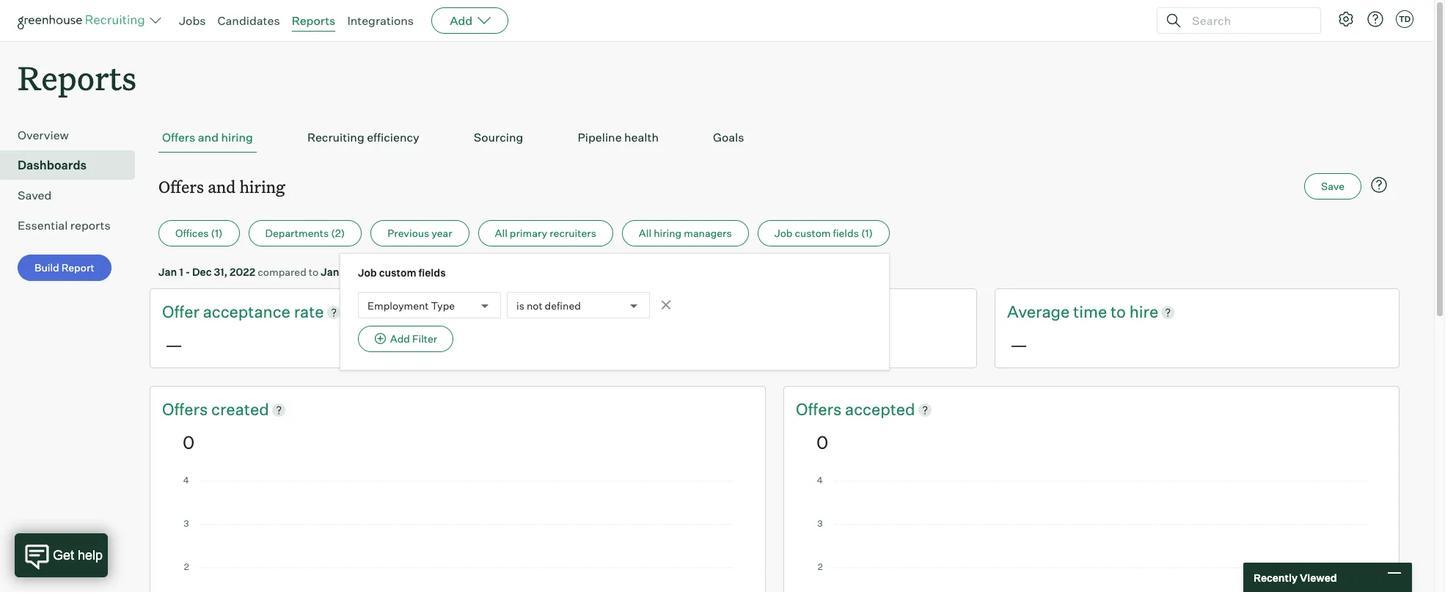 Task type: vqa. For each thing, say whether or not it's contained in the screenshot.
the TD
yes



Task type: locate. For each thing, give the bounding box(es) containing it.
1 time link from the left
[[651, 301, 688, 324]]

jan down the (2)
[[321, 266, 339, 278]]

to right compared
[[309, 266, 319, 278]]

2 average link from the left
[[1007, 301, 1074, 324]]

— down the average time to
[[1010, 334, 1028, 356]]

departments (2) button
[[248, 220, 362, 247]]

2 offers link from the left
[[796, 398, 845, 421]]

2 0 from the left
[[817, 431, 829, 453]]

0 horizontal spatial -
[[185, 266, 190, 278]]

1 horizontal spatial 31,
[[376, 266, 390, 278]]

custom for job custom fields
[[379, 266, 416, 279]]

1 xychart image from the left
[[183, 477, 733, 592]]

0 horizontal spatial custom
[[379, 266, 416, 279]]

defined
[[545, 299, 581, 312]]

jan
[[158, 266, 177, 278], [321, 266, 339, 278]]

reports right candidates link
[[292, 13, 336, 28]]

offers and hiring inside button
[[162, 130, 253, 145]]

offices (1)
[[175, 227, 223, 239]]

hiring
[[221, 130, 253, 145], [240, 176, 285, 198], [654, 227, 682, 239]]

custom inside button
[[795, 227, 831, 239]]

offices (1) button
[[158, 220, 240, 247]]

dec
[[192, 266, 212, 278], [355, 266, 374, 278]]

0 horizontal spatial 31,
[[214, 266, 228, 278]]

1 horizontal spatial time
[[1074, 302, 1107, 322]]

created
[[211, 399, 269, 419]]

0 horizontal spatial time
[[651, 302, 685, 322]]

1 horizontal spatial xychart image
[[817, 477, 1367, 592]]

time
[[651, 302, 685, 322], [1074, 302, 1107, 322]]

1 vertical spatial fields
[[419, 266, 446, 279]]

1 vertical spatial custom
[[379, 266, 416, 279]]

- left job custom fields
[[348, 266, 352, 278]]

to left hire
[[1111, 302, 1126, 322]]

job custom fields (1) button
[[758, 220, 890, 247]]

all inside button
[[639, 227, 652, 239]]

31, left 2022
[[214, 266, 228, 278]]

time for average time
[[651, 302, 685, 322]]

acceptance
[[203, 302, 290, 322]]

31,
[[214, 266, 228, 278], [376, 266, 390, 278]]

- down offices in the left of the page
[[185, 266, 190, 278]]

1 offers link from the left
[[162, 398, 211, 421]]

0 horizontal spatial average
[[585, 302, 647, 322]]

all hiring managers button
[[622, 220, 749, 247]]

0 horizontal spatial 1
[[179, 266, 183, 278]]

2 jan from the left
[[321, 266, 339, 278]]

time for average time to
[[1074, 302, 1107, 322]]

reports
[[292, 13, 336, 28], [18, 56, 137, 99]]

reports down greenhouse recruiting image
[[18, 56, 137, 99]]

0 horizontal spatial xychart image
[[183, 477, 733, 592]]

custom for job custom fields (1)
[[795, 227, 831, 239]]

dec left 2021
[[355, 266, 374, 278]]

1 horizontal spatial dec
[[355, 266, 374, 278]]

all inside button
[[495, 227, 508, 239]]

0 horizontal spatial average link
[[585, 301, 651, 324]]

0 vertical spatial to
[[309, 266, 319, 278]]

recently
[[1254, 571, 1298, 584]]

2 31, from the left
[[376, 266, 390, 278]]

all for all primary recruiters
[[495, 227, 508, 239]]

sourcing button
[[470, 123, 527, 153]]

build
[[34, 261, 59, 274]]

-
[[185, 266, 190, 278], [348, 266, 352, 278]]

is
[[517, 299, 525, 312]]

0 horizontal spatial (1)
[[211, 227, 223, 239]]

1 horizontal spatial offers link
[[796, 398, 845, 421]]

average
[[585, 302, 647, 322], [1007, 302, 1070, 322]]

departments (2)
[[265, 227, 345, 239]]

1 horizontal spatial time link
[[1074, 301, 1111, 324]]

2 time from the left
[[1074, 302, 1107, 322]]

—
[[165, 334, 183, 356], [1010, 334, 1028, 356]]

all primary recruiters button
[[478, 220, 613, 247]]

1 — from the left
[[165, 334, 183, 356]]

1 vertical spatial and
[[208, 176, 236, 198]]

job custom fields (1)
[[775, 227, 873, 239]]

2 — from the left
[[1010, 334, 1028, 356]]

0 horizontal spatial to
[[309, 266, 319, 278]]

1 average from the left
[[585, 302, 647, 322]]

job
[[775, 227, 793, 239], [358, 266, 377, 279]]

build report
[[34, 261, 94, 274]]

1 horizontal spatial jan
[[321, 266, 339, 278]]

1 horizontal spatial job
[[775, 227, 793, 239]]

0 horizontal spatial job
[[358, 266, 377, 279]]

2 1 from the left
[[341, 266, 346, 278]]

2 time link from the left
[[1074, 301, 1111, 324]]

all left "managers" at the top of the page
[[639, 227, 652, 239]]

1 time from the left
[[651, 302, 685, 322]]

previous year
[[388, 227, 452, 239]]

1 vertical spatial job
[[358, 266, 377, 279]]

all left primary
[[495, 227, 508, 239]]

0 horizontal spatial time link
[[651, 301, 688, 324]]

0 vertical spatial offers and hiring
[[162, 130, 253, 145]]

0 vertical spatial and
[[198, 130, 219, 145]]

0 vertical spatial add
[[450, 13, 473, 28]]

1 horizontal spatial —
[[1010, 334, 1028, 356]]

0 vertical spatial job
[[775, 227, 793, 239]]

employment type
[[368, 299, 455, 312]]

add inside "button"
[[390, 333, 410, 345]]

1 horizontal spatial fields
[[833, 227, 859, 239]]

0
[[183, 431, 195, 453], [817, 431, 829, 453]]

essential reports
[[18, 218, 111, 233]]

1 vertical spatial offers and hiring
[[158, 176, 285, 198]]

1 vertical spatial reports
[[18, 56, 137, 99]]

recruiting efficiency
[[307, 130, 420, 145]]

0 horizontal spatial all
[[495, 227, 508, 239]]

0 horizontal spatial dec
[[192, 266, 212, 278]]

31, left 2021
[[376, 266, 390, 278]]

0 horizontal spatial —
[[165, 334, 183, 356]]

tab list
[[158, 123, 1391, 153]]

faq image
[[1371, 176, 1388, 194]]

1 horizontal spatial 0
[[817, 431, 829, 453]]

0 horizontal spatial 0
[[183, 431, 195, 453]]

2 xychart image from the left
[[817, 477, 1367, 592]]

essential reports link
[[18, 217, 129, 234]]

add button
[[432, 7, 509, 34]]

0 vertical spatial custom
[[795, 227, 831, 239]]

all primary recruiters
[[495, 227, 596, 239]]

0 horizontal spatial fields
[[419, 266, 446, 279]]

1 horizontal spatial 1
[[341, 266, 346, 278]]

integrations
[[347, 13, 414, 28]]

offers and hiring
[[162, 130, 253, 145], [158, 176, 285, 198]]

1 horizontal spatial add
[[450, 13, 473, 28]]

1 jan from the left
[[158, 266, 177, 278]]

0 horizontal spatial add
[[390, 333, 410, 345]]

2 all from the left
[[639, 227, 652, 239]]

time link
[[651, 301, 688, 324], [1074, 301, 1111, 324]]

0 vertical spatial fields
[[833, 227, 859, 239]]

time link for second average link from the right
[[651, 301, 688, 324]]

1 all from the left
[[495, 227, 508, 239]]

1 vertical spatial add
[[390, 333, 410, 345]]

xychart image
[[183, 477, 733, 592], [817, 477, 1367, 592]]

add
[[450, 13, 473, 28], [390, 333, 410, 345]]

time link for 2nd average link
[[1074, 301, 1111, 324]]

offers
[[162, 130, 195, 145], [158, 176, 204, 198], [162, 399, 211, 419], [796, 399, 845, 419]]

dec down offices (1) button
[[192, 266, 212, 278]]

— for average
[[1010, 334, 1028, 356]]

fields inside button
[[833, 227, 859, 239]]

offer
[[162, 302, 200, 322]]

all hiring managers
[[639, 227, 732, 239]]

1 - from the left
[[185, 266, 190, 278]]

0 horizontal spatial reports
[[18, 56, 137, 99]]

1 horizontal spatial average
[[1007, 302, 1070, 322]]

— down offer link
[[165, 334, 183, 356]]

1 down the (2)
[[341, 266, 346, 278]]

type
[[431, 299, 455, 312]]

jan up offer
[[158, 266, 177, 278]]

1 horizontal spatial -
[[348, 266, 352, 278]]

jan 1 - dec 31, 2022 compared to jan 1 - dec 31, 2021
[[158, 266, 416, 278]]

acceptance link
[[203, 301, 294, 324]]

0 horizontal spatial offers link
[[162, 398, 211, 421]]

job inside job custom fields (1) button
[[775, 227, 793, 239]]

1 horizontal spatial custom
[[795, 227, 831, 239]]

0 vertical spatial reports
[[292, 13, 336, 28]]

goals button
[[710, 123, 748, 153]]

1 up offer
[[179, 266, 183, 278]]

offers link
[[162, 398, 211, 421], [796, 398, 845, 421]]

1 dec from the left
[[192, 266, 212, 278]]

1 horizontal spatial average link
[[1007, 301, 1074, 324]]

0 horizontal spatial jan
[[158, 266, 177, 278]]

(2)
[[331, 227, 345, 239]]

— for offer
[[165, 334, 183, 356]]

add inside popup button
[[450, 13, 473, 28]]

0 vertical spatial hiring
[[221, 130, 253, 145]]

1 horizontal spatial (1)
[[861, 227, 873, 239]]

custom
[[795, 227, 831, 239], [379, 266, 416, 279]]

2 average from the left
[[1007, 302, 1070, 322]]

offices
[[175, 227, 209, 239]]

average link
[[585, 301, 651, 324], [1007, 301, 1074, 324]]

efficiency
[[367, 130, 420, 145]]

1 1 from the left
[[179, 266, 183, 278]]

1 horizontal spatial all
[[639, 227, 652, 239]]

candidates link
[[218, 13, 280, 28]]

1 0 from the left
[[183, 431, 195, 453]]

to
[[309, 266, 319, 278], [1111, 302, 1126, 322]]

1 horizontal spatial to
[[1111, 302, 1126, 322]]



Task type: describe. For each thing, give the bounding box(es) containing it.
xychart image for accepted
[[817, 477, 1367, 592]]

add filter
[[390, 333, 437, 345]]

average for average time to
[[1007, 302, 1070, 322]]

integrations link
[[347, 13, 414, 28]]

recruiting efficiency button
[[304, 123, 423, 153]]

overview link
[[18, 126, 129, 144]]

job for job custom fields (1)
[[775, 227, 793, 239]]

viewed
[[1300, 571, 1337, 584]]

goals
[[713, 130, 744, 145]]

2021
[[392, 266, 416, 278]]

average time
[[585, 302, 688, 322]]

1 vertical spatial to
[[1111, 302, 1126, 322]]

rate
[[294, 302, 324, 322]]

average for average time
[[585, 302, 647, 322]]

td button
[[1396, 10, 1414, 28]]

add for add filter
[[390, 333, 410, 345]]

fields for job custom fields (1)
[[833, 227, 859, 239]]

year
[[432, 227, 452, 239]]

candidates
[[218, 13, 280, 28]]

offers inside button
[[162, 130, 195, 145]]

dashboards link
[[18, 156, 129, 174]]

2 (1) from the left
[[861, 227, 873, 239]]

jobs link
[[179, 13, 206, 28]]

build report button
[[18, 255, 111, 281]]

offers link for created
[[162, 398, 211, 421]]

departments
[[265, 227, 329, 239]]

greenhouse recruiting image
[[18, 12, 150, 29]]

pipeline health
[[578, 130, 659, 145]]

health
[[624, 130, 659, 145]]

1 vertical spatial hiring
[[240, 176, 285, 198]]

td
[[1399, 14, 1411, 24]]

2 - from the left
[[348, 266, 352, 278]]

save button
[[1305, 173, 1362, 200]]

0 for accepted
[[817, 431, 829, 453]]

offers link for accepted
[[796, 398, 845, 421]]

saved link
[[18, 187, 129, 204]]

report
[[61, 261, 94, 274]]

not
[[527, 299, 543, 312]]

and inside offers and hiring button
[[198, 130, 219, 145]]

xychart image for created
[[183, 477, 733, 592]]

save
[[1322, 180, 1345, 192]]

saved
[[18, 188, 52, 203]]

tab list containing offers and hiring
[[158, 123, 1391, 153]]

1 31, from the left
[[214, 266, 228, 278]]

recently viewed
[[1254, 571, 1337, 584]]

offer link
[[162, 301, 203, 324]]

compared
[[258, 266, 307, 278]]

0 for created
[[183, 431, 195, 453]]

add for add
[[450, 13, 473, 28]]

previous year button
[[371, 220, 469, 247]]

pipeline health button
[[574, 123, 663, 153]]

offers and hiring button
[[158, 123, 257, 153]]

employment
[[368, 299, 429, 312]]

reports link
[[292, 13, 336, 28]]

is not defined
[[517, 299, 581, 312]]

overview
[[18, 128, 69, 142]]

pipeline
[[578, 130, 622, 145]]

hire
[[1130, 302, 1159, 322]]

2 vertical spatial hiring
[[654, 227, 682, 239]]

add filter button
[[358, 326, 453, 352]]

to link
[[1111, 301, 1130, 324]]

rate link
[[294, 301, 324, 324]]

previous
[[388, 227, 429, 239]]

filter
[[412, 333, 437, 345]]

configure image
[[1338, 10, 1355, 28]]

jobs
[[179, 13, 206, 28]]

accepted
[[845, 399, 915, 419]]

hire link
[[1130, 301, 1159, 324]]

accepted link
[[845, 398, 915, 421]]

dashboards
[[18, 158, 87, 173]]

fields for job custom fields
[[419, 266, 446, 279]]

2 dec from the left
[[355, 266, 374, 278]]

offer acceptance
[[162, 302, 294, 322]]

average time to
[[1007, 302, 1130, 322]]

1 horizontal spatial reports
[[292, 13, 336, 28]]

2022
[[230, 266, 256, 278]]

job custom fields
[[358, 266, 446, 279]]

primary
[[510, 227, 548, 239]]

job for job custom fields
[[358, 266, 377, 279]]

td button
[[1393, 7, 1417, 31]]

created link
[[211, 398, 269, 421]]

1 (1) from the left
[[211, 227, 223, 239]]

sourcing
[[474, 130, 523, 145]]

reports
[[70, 218, 111, 233]]

managers
[[684, 227, 732, 239]]

1 average link from the left
[[585, 301, 651, 324]]

recruiters
[[550, 227, 596, 239]]

essential
[[18, 218, 68, 233]]

recruiting
[[307, 130, 364, 145]]

all for all hiring managers
[[639, 227, 652, 239]]

Search text field
[[1189, 10, 1308, 31]]



